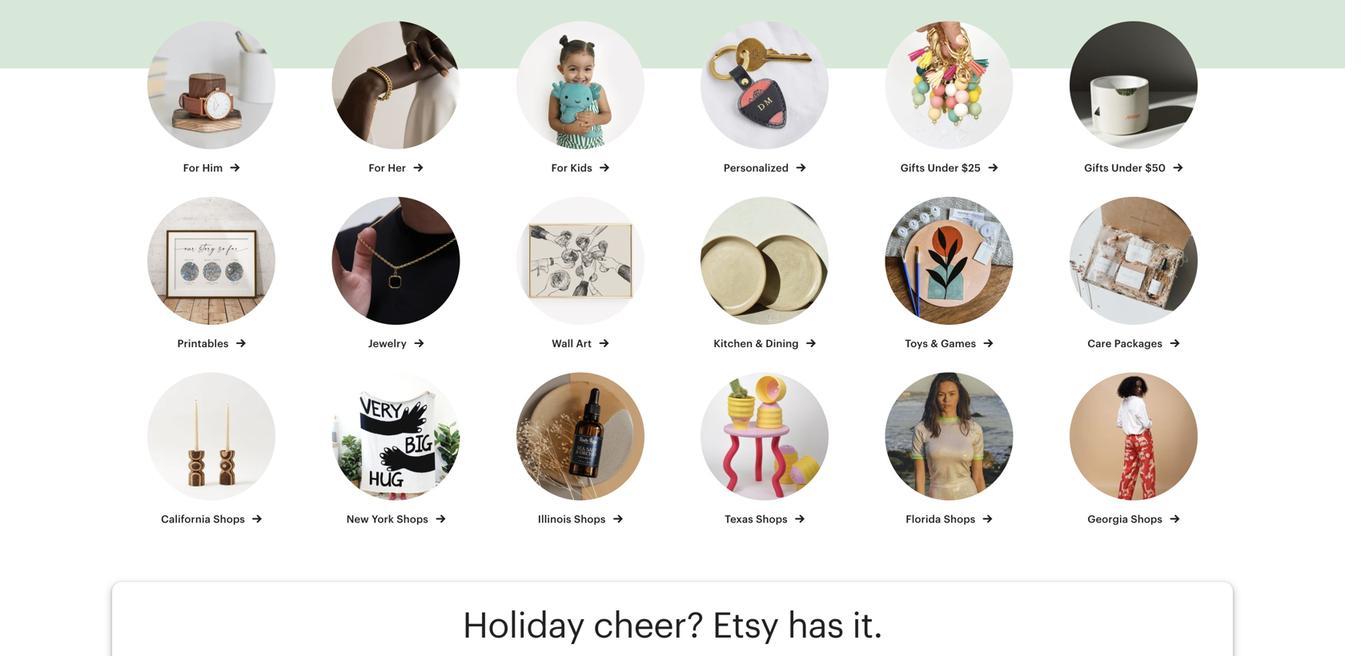 Task type: vqa. For each thing, say whether or not it's contained in the screenshot.
Guides at the right top
no



Task type: describe. For each thing, give the bounding box(es) containing it.
dining
[[766, 338, 799, 350]]

florida
[[906, 514, 941, 526]]

for her
[[369, 162, 409, 174]]

florida shops
[[906, 514, 978, 526]]

for kids
[[551, 162, 595, 174]]

has
[[787, 606, 844, 646]]

georgia
[[1088, 514, 1128, 526]]

for him
[[183, 162, 225, 174]]

toys & games
[[905, 338, 979, 350]]

for for for kids
[[551, 162, 568, 174]]

gifts under $50
[[1084, 162, 1169, 174]]

care packages link
[[1056, 197, 1211, 351]]

for kids link
[[503, 21, 658, 175]]

illinois
[[538, 514, 571, 526]]

gifts under $25 link
[[871, 21, 1027, 175]]

& for kitchen
[[755, 338, 763, 350]]

for for for him
[[183, 162, 200, 174]]

kitchen
[[714, 338, 753, 350]]

new
[[346, 514, 369, 526]]

texas
[[725, 514, 753, 526]]

for him link
[[134, 21, 289, 175]]

art
[[576, 338, 592, 350]]

jewelry link
[[318, 197, 474, 351]]

shops for california
[[213, 514, 245, 526]]

care
[[1088, 338, 1112, 350]]

texas shops
[[725, 514, 790, 526]]

2 shops from the left
[[397, 514, 428, 526]]

holiday cheer? etsy has it.
[[462, 606, 883, 646]]

jewelry
[[368, 338, 409, 350]]

california shops link
[[134, 373, 289, 527]]

printables link
[[134, 197, 289, 351]]

cheer?
[[593, 606, 704, 646]]

& for toys
[[931, 338, 938, 350]]

for her link
[[318, 21, 474, 175]]

york
[[372, 514, 394, 526]]



Task type: locate. For each thing, give the bounding box(es) containing it.
holiday
[[462, 606, 585, 646]]

2 under from the left
[[1111, 162, 1143, 174]]

0 horizontal spatial gifts
[[901, 162, 925, 174]]

& left dining
[[755, 338, 763, 350]]

new york shops
[[346, 514, 431, 526]]

2 horizontal spatial for
[[551, 162, 568, 174]]

1 shops from the left
[[213, 514, 245, 526]]

him
[[202, 162, 223, 174]]

her
[[388, 162, 406, 174]]

gifts
[[901, 162, 925, 174], [1084, 162, 1109, 174]]

shops for illinois
[[574, 514, 606, 526]]

shops right illinois
[[574, 514, 606, 526]]

toys & games link
[[871, 197, 1027, 351]]

new york shops link
[[318, 373, 474, 527]]

shops for georgia
[[1131, 514, 1163, 526]]

etsy
[[712, 606, 779, 646]]

shops for florida
[[944, 514, 976, 526]]

it.
[[852, 606, 883, 646]]

shops right georgia
[[1131, 514, 1163, 526]]

personalized link
[[687, 21, 843, 175]]

$25
[[962, 162, 981, 174]]

gifts left $25 on the top right of page
[[901, 162, 925, 174]]

for left him
[[183, 162, 200, 174]]

shops right york
[[397, 514, 428, 526]]

california
[[161, 514, 211, 526]]

personalized
[[724, 162, 791, 174]]

2 for from the left
[[369, 162, 385, 174]]

&
[[755, 338, 763, 350], [931, 338, 938, 350]]

illinois shops link
[[503, 373, 658, 527]]

wall
[[552, 338, 573, 350]]

toys
[[905, 338, 928, 350]]

gifts for gifts under $25
[[901, 162, 925, 174]]

shops right california
[[213, 514, 245, 526]]

gifts under $50 link
[[1056, 21, 1211, 175]]

gifts for gifts under $50
[[1084, 162, 1109, 174]]

texas shops link
[[687, 373, 843, 527]]

care packages
[[1088, 338, 1165, 350]]

for for for her
[[369, 162, 385, 174]]

4 shops from the left
[[756, 514, 788, 526]]

shops for texas
[[756, 514, 788, 526]]

printables
[[177, 338, 231, 350]]

1 horizontal spatial under
[[1111, 162, 1143, 174]]

5 shops from the left
[[944, 514, 976, 526]]

0 horizontal spatial under
[[928, 162, 959, 174]]

$50
[[1145, 162, 1166, 174]]

under left $50
[[1111, 162, 1143, 174]]

shops right the texas
[[756, 514, 788, 526]]

shops
[[213, 514, 245, 526], [397, 514, 428, 526], [574, 514, 606, 526], [756, 514, 788, 526], [944, 514, 976, 526], [1131, 514, 1163, 526]]

kids
[[570, 162, 592, 174]]

0 horizontal spatial &
[[755, 338, 763, 350]]

wall art link
[[503, 197, 658, 351]]

kitchen & dining
[[714, 338, 801, 350]]

wall art
[[552, 338, 594, 350]]

1 gifts from the left
[[901, 162, 925, 174]]

for
[[183, 162, 200, 174], [369, 162, 385, 174], [551, 162, 568, 174]]

for left her
[[369, 162, 385, 174]]

1 under from the left
[[928, 162, 959, 174]]

3 shops from the left
[[574, 514, 606, 526]]

1 horizontal spatial for
[[369, 162, 385, 174]]

1 horizontal spatial &
[[931, 338, 938, 350]]

under for $25
[[928, 162, 959, 174]]

6 shops from the left
[[1131, 514, 1163, 526]]

gifts left $50
[[1084, 162, 1109, 174]]

gifts under $25
[[901, 162, 983, 174]]

for left kids
[[551, 162, 568, 174]]

games
[[941, 338, 976, 350]]

florida shops link
[[871, 373, 1027, 527]]

2 & from the left
[[931, 338, 938, 350]]

shops right florida
[[944, 514, 976, 526]]

0 horizontal spatial for
[[183, 162, 200, 174]]

packages
[[1114, 338, 1163, 350]]

california shops
[[161, 514, 248, 526]]

1 & from the left
[[755, 338, 763, 350]]

1 for from the left
[[183, 162, 200, 174]]

georgia shops
[[1088, 514, 1165, 526]]

1 horizontal spatial gifts
[[1084, 162, 1109, 174]]

2 gifts from the left
[[1084, 162, 1109, 174]]

georgia shops link
[[1056, 373, 1211, 527]]

3 for from the left
[[551, 162, 568, 174]]

illinois shops
[[538, 514, 608, 526]]

under for $50
[[1111, 162, 1143, 174]]

under
[[928, 162, 959, 174], [1111, 162, 1143, 174]]

kitchen & dining link
[[687, 197, 843, 351]]

under left $25 on the top right of page
[[928, 162, 959, 174]]

& right toys
[[931, 338, 938, 350]]



